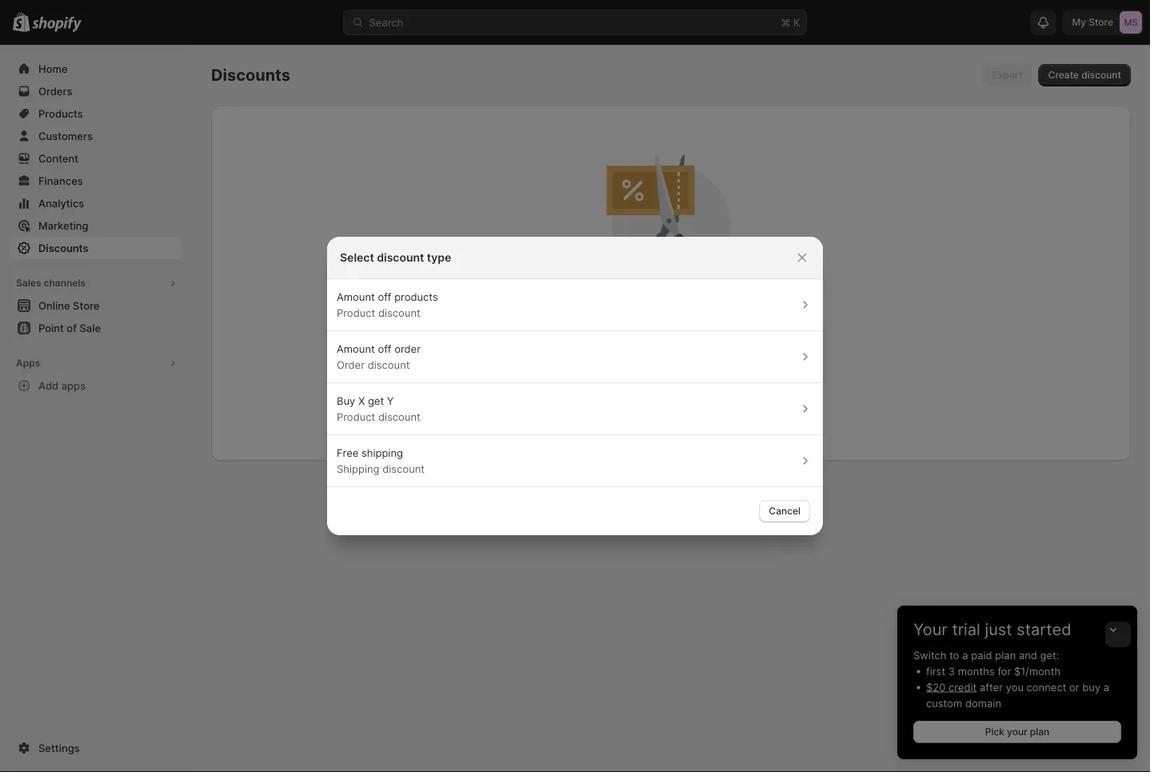 Task type: vqa. For each thing, say whether or not it's contained in the screenshot.


Task type: describe. For each thing, give the bounding box(es) containing it.
your trial just started button
[[898, 606, 1138, 639]]

pick
[[986, 726, 1005, 738]]

add
[[38, 379, 59, 392]]

you
[[1006, 681, 1024, 693]]

order
[[395, 343, 421, 355]]

your
[[914, 620, 948, 639]]

0 horizontal spatial a
[[963, 649, 969, 661]]

sales channels button
[[10, 272, 182, 294]]

shopify image
[[32, 16, 82, 32]]

custom
[[927, 697, 963, 709]]

products
[[395, 290, 438, 303]]

discount inside free shipping shipping discount
[[383, 463, 425, 475]]

off for products
[[378, 290, 392, 303]]

domain
[[966, 697, 1002, 709]]

pick your plan link
[[914, 721, 1122, 743]]

amount for product
[[337, 290, 375, 303]]

home
[[38, 62, 68, 75]]

learn
[[597, 478, 627, 492]]

buy
[[1083, 681, 1101, 693]]

plan inside pick your plan link
[[1031, 726, 1050, 738]]

0 vertical spatial plan
[[996, 649, 1017, 661]]

cancel button
[[760, 500, 811, 523]]

prices
[[781, 349, 808, 361]]

type
[[427, 251, 452, 264]]

free
[[337, 447, 359, 459]]

x
[[358, 395, 365, 407]]

about
[[660, 478, 691, 492]]

free shipping shipping discount
[[337, 447, 425, 475]]

home link
[[10, 58, 182, 80]]

or
[[1070, 681, 1080, 693]]

discount inside amount off products product discount
[[378, 306, 421, 319]]

your trial just started
[[914, 620, 1072, 639]]

product inside amount off products product discount
[[337, 306, 376, 319]]

discounts link
[[694, 478, 745, 492]]

0 horizontal spatial discounts
[[38, 242, 88, 254]]

search
[[369, 16, 404, 28]]

apps button
[[10, 352, 182, 375]]

⌘ k
[[781, 16, 801, 28]]

1 horizontal spatial create discount button
[[1039, 64, 1132, 86]]

cancel
[[769, 505, 801, 517]]

apps
[[61, 379, 86, 392]]

settings link
[[10, 737, 182, 759]]

more
[[630, 478, 657, 492]]

discount inside buy x get y product discount
[[378, 411, 421, 423]]

switch to a paid plan and get:
[[914, 649, 1060, 661]]

amount for order
[[337, 343, 375, 355]]

channels
[[44, 277, 86, 289]]

buy x get y product discount
[[337, 395, 421, 423]]

add apps button
[[10, 375, 182, 397]]

a inside after you connect or buy a custom domain
[[1104, 681, 1110, 693]]

shipping
[[362, 447, 403, 459]]

compare at prices .
[[727, 349, 811, 361]]

$1/month
[[1015, 665, 1061, 677]]

1 horizontal spatial create discount
[[1049, 69, 1122, 81]]

paid
[[972, 649, 993, 661]]

3
[[949, 665, 956, 677]]

learn more about discounts
[[597, 478, 745, 492]]



Task type: locate. For each thing, give the bounding box(es) containing it.
plan
[[996, 649, 1017, 661], [1031, 726, 1050, 738]]

amount
[[337, 290, 375, 303], [337, 343, 375, 355]]

$20
[[927, 681, 946, 693]]

1 horizontal spatial plan
[[1031, 726, 1050, 738]]

at
[[769, 349, 778, 361]]

1 amount from the top
[[337, 290, 375, 303]]

0 vertical spatial amount
[[337, 290, 375, 303]]

discount
[[1082, 69, 1122, 81], [377, 251, 424, 264], [378, 306, 421, 319], [368, 359, 410, 371], [668, 380, 708, 391], [378, 411, 421, 423], [383, 463, 425, 475]]

discounts
[[694, 478, 745, 492]]

1 product from the top
[[337, 306, 376, 319]]

discounts link
[[10, 237, 182, 259]]

1 horizontal spatial a
[[1104, 681, 1110, 693]]

$20 credit
[[927, 681, 977, 693]]

discount inside amount off order order discount
[[368, 359, 410, 371]]

plan up for on the bottom of the page
[[996, 649, 1017, 661]]

amount off order order discount
[[337, 343, 421, 371]]

1 vertical spatial create
[[635, 380, 666, 391]]

off left products
[[378, 290, 392, 303]]

y
[[387, 395, 394, 407]]

1 vertical spatial create discount button
[[625, 375, 718, 397]]

$20 credit link
[[927, 681, 977, 693]]

first
[[927, 665, 946, 677]]

your trial just started element
[[898, 647, 1138, 759]]

product up amount off order order discount
[[337, 306, 376, 319]]

create discount
[[1049, 69, 1122, 81], [635, 380, 708, 391]]

add apps
[[38, 379, 86, 392]]

and
[[1019, 649, 1038, 661]]

1 vertical spatial amount
[[337, 343, 375, 355]]

for
[[998, 665, 1012, 677]]

just
[[985, 620, 1013, 639]]

discounts
[[211, 65, 290, 85], [38, 242, 88, 254]]

off left the order
[[378, 343, 392, 355]]

2 product from the top
[[337, 411, 376, 423]]

connect
[[1027, 681, 1067, 693]]

create discount button
[[1039, 64, 1132, 86], [625, 375, 718, 397]]

0 horizontal spatial create discount button
[[625, 375, 718, 397]]

product down x
[[337, 411, 376, 423]]

credit
[[949, 681, 977, 693]]

amount down select
[[337, 290, 375, 303]]

sales channels
[[16, 277, 86, 289]]

amount off products product discount
[[337, 290, 438, 319]]

a right to
[[963, 649, 969, 661]]

0 vertical spatial create discount button
[[1039, 64, 1132, 86]]

to
[[950, 649, 960, 661]]

1 vertical spatial off
[[378, 343, 392, 355]]

1 vertical spatial a
[[1104, 681, 1110, 693]]

get
[[368, 395, 384, 407]]

your
[[1008, 726, 1028, 738]]

first 3 months for $1/month
[[927, 665, 1061, 677]]

started
[[1017, 620, 1072, 639]]

order
[[337, 359, 365, 371]]

select
[[340, 251, 374, 264]]

compare at prices link
[[727, 349, 808, 361]]

1 vertical spatial product
[[337, 411, 376, 423]]

compare
[[727, 349, 766, 361]]

settings
[[38, 742, 80, 754]]

.
[[808, 349, 811, 361]]

amount inside amount off products product discount
[[337, 290, 375, 303]]

0 vertical spatial off
[[378, 290, 392, 303]]

1 horizontal spatial discounts
[[211, 65, 290, 85]]

off
[[378, 290, 392, 303], [378, 343, 392, 355]]

⌘
[[781, 16, 791, 28]]

0 vertical spatial create
[[1049, 69, 1080, 81]]

0 vertical spatial product
[[337, 306, 376, 319]]

plan right your
[[1031, 726, 1050, 738]]

get:
[[1041, 649, 1060, 661]]

0 vertical spatial discounts
[[211, 65, 290, 85]]

select discount type dialog
[[0, 237, 1151, 535]]

2 off from the top
[[378, 343, 392, 355]]

0 vertical spatial a
[[963, 649, 969, 661]]

pick your plan
[[986, 726, 1050, 738]]

select discount type
[[340, 251, 452, 264]]

create
[[1049, 69, 1080, 81], [635, 380, 666, 391]]

1 off from the top
[[378, 290, 392, 303]]

after
[[980, 681, 1004, 693]]

months
[[958, 665, 995, 677]]

switch
[[914, 649, 947, 661]]

trial
[[953, 620, 981, 639]]

a right buy
[[1104, 681, 1110, 693]]

k
[[794, 16, 801, 28]]

0 horizontal spatial create
[[635, 380, 666, 391]]

0 horizontal spatial plan
[[996, 649, 1017, 661]]

1 horizontal spatial create
[[1049, 69, 1080, 81]]

create for create discount button to the right
[[1049, 69, 1080, 81]]

a
[[963, 649, 969, 661], [1104, 681, 1110, 693]]

product
[[337, 306, 376, 319], [337, 411, 376, 423]]

1 vertical spatial discounts
[[38, 242, 88, 254]]

sales
[[16, 277, 41, 289]]

1 vertical spatial create discount
[[635, 380, 708, 391]]

off inside amount off order order discount
[[378, 343, 392, 355]]

apps
[[16, 357, 40, 369]]

shipping
[[337, 463, 380, 475]]

off inside amount off products product discount
[[378, 290, 392, 303]]

product inside buy x get y product discount
[[337, 411, 376, 423]]

after you connect or buy a custom domain
[[927, 681, 1110, 709]]

amount up order
[[337, 343, 375, 355]]

0 horizontal spatial create discount
[[635, 380, 708, 391]]

buy
[[337, 395, 356, 407]]

1 vertical spatial plan
[[1031, 726, 1050, 738]]

0 vertical spatial create discount
[[1049, 69, 1122, 81]]

off for order
[[378, 343, 392, 355]]

amount inside amount off order order discount
[[337, 343, 375, 355]]

create for bottommost create discount button
[[635, 380, 666, 391]]

2 amount from the top
[[337, 343, 375, 355]]



